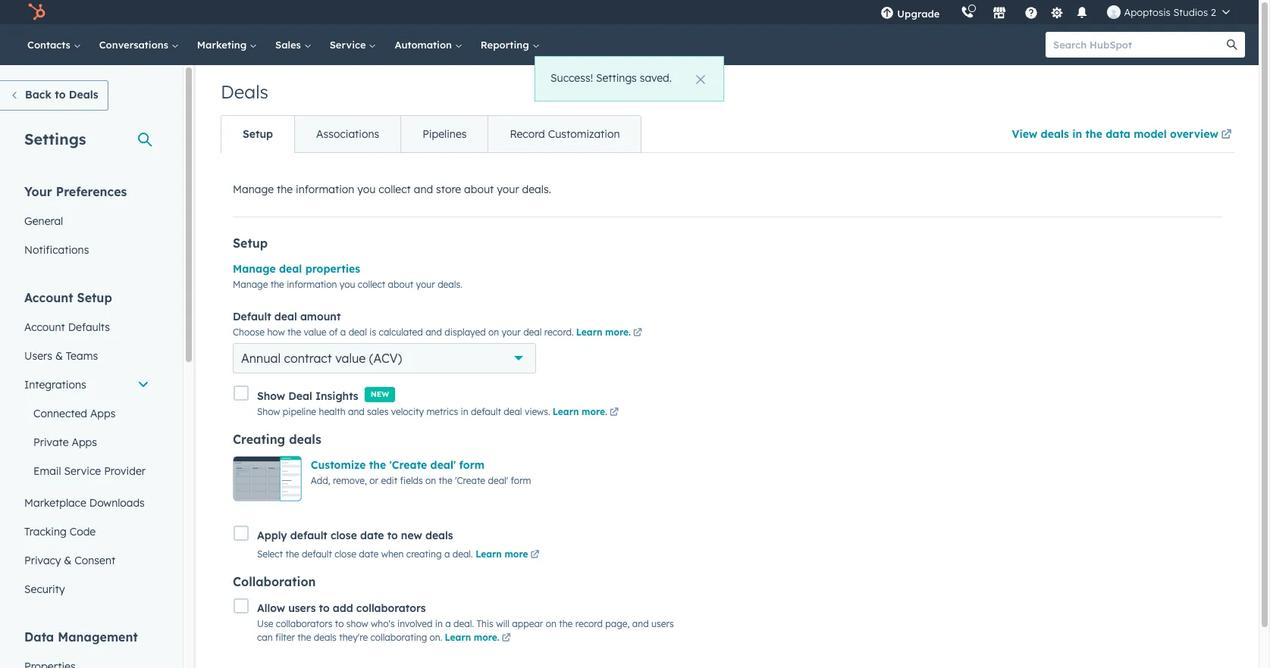 Task type: vqa. For each thing, say whether or not it's contained in the screenshot.
Connected
yes



Task type: locate. For each thing, give the bounding box(es) containing it.
1 horizontal spatial value
[[335, 351, 366, 367]]

privacy & consent link
[[15, 547, 159, 576]]

add,
[[311, 475, 330, 487]]

in inside view deals in the data model overview link
[[1073, 127, 1082, 141]]

0 vertical spatial settings
[[596, 71, 637, 85]]

2 show from the top
[[257, 406, 280, 418]]

'create up "fields"
[[389, 459, 427, 472]]

1 vertical spatial show
[[257, 406, 280, 418]]

learn more. right views.
[[553, 406, 608, 418]]

& inside "link"
[[55, 350, 63, 363]]

more. right views.
[[582, 406, 608, 418]]

users right page,
[[651, 619, 674, 631]]

information down manage deal properties link
[[287, 279, 337, 290]]

setup link
[[221, 116, 294, 152]]

marketplaces button
[[984, 0, 1016, 24]]

1 vertical spatial manage
[[233, 262, 276, 276]]

2 account from the top
[[24, 321, 65, 334]]

default right metrics
[[471, 406, 501, 418]]

account inside account defaults 'link'
[[24, 321, 65, 334]]

account
[[24, 290, 73, 306], [24, 321, 65, 334]]

account up users
[[24, 321, 65, 334]]

deals up setup link
[[221, 80, 269, 103]]

& right privacy
[[64, 554, 72, 568]]

1 vertical spatial users
[[651, 619, 674, 631]]

deals
[[221, 80, 269, 103], [69, 88, 98, 102]]

deals left they're
[[314, 633, 337, 644]]

deal
[[288, 390, 312, 403]]

more. right record.
[[605, 327, 631, 339]]

notifications image
[[1076, 7, 1089, 20]]

learn right record.
[[576, 327, 602, 339]]

1 vertical spatial form
[[511, 475, 531, 487]]

1 horizontal spatial service
[[330, 39, 369, 51]]

deal left properties at top left
[[279, 262, 302, 276]]

defaults
[[68, 321, 110, 334]]

calling icon button
[[955, 2, 981, 22]]

is
[[370, 327, 376, 339]]

about right store
[[464, 183, 494, 196]]

record customization
[[510, 127, 620, 141]]

1 vertical spatial on
[[426, 475, 436, 487]]

show left deal
[[257, 390, 285, 403]]

0 vertical spatial learn more.
[[576, 327, 631, 339]]

2 vertical spatial manage
[[233, 279, 268, 290]]

0 horizontal spatial about
[[388, 279, 413, 290]]

associations
[[316, 127, 379, 141]]

in left data
[[1073, 127, 1082, 141]]

data management element
[[15, 629, 159, 669]]

this
[[477, 619, 494, 631]]

collaborators inside use collaborators to show who's involved in a deal. this will appear on the record page, and users can filter the deals they're collaborating on.
[[276, 619, 332, 631]]

your down record
[[497, 183, 519, 196]]

apps inside "link"
[[72, 436, 97, 450]]

annual contract value (acv) button
[[233, 344, 536, 374]]

1 vertical spatial settings
[[24, 130, 86, 149]]

close down apply default close date to new deals
[[335, 549, 356, 560]]

0 vertical spatial 'create
[[389, 459, 427, 472]]

you down properties at top left
[[340, 279, 355, 290]]

the right the filter
[[298, 633, 311, 644]]

the left record
[[559, 619, 573, 631]]

deal. for creating
[[453, 549, 473, 560]]

insights
[[315, 390, 358, 403]]

account setup
[[24, 290, 112, 306]]

1 vertical spatial close
[[335, 549, 356, 560]]

calling icon image
[[961, 6, 975, 20]]

0 horizontal spatial 'create
[[389, 459, 427, 472]]

1 vertical spatial collaborators
[[276, 619, 332, 631]]

2 vertical spatial a
[[445, 619, 451, 631]]

allow
[[257, 602, 285, 616]]

deal left views.
[[504, 406, 522, 418]]

1 vertical spatial service
[[64, 465, 101, 479]]

users right "allow"
[[288, 602, 316, 616]]

2 vertical spatial learn more. link
[[445, 633, 513, 646]]

notifications link
[[15, 236, 159, 265]]

a inside use collaborators to show who's involved in a deal. this will appear on the record page, and users can filter the deals they're collaborating on.
[[445, 619, 451, 631]]

tara schultz image
[[1108, 5, 1121, 19]]

0 vertical spatial date
[[360, 529, 384, 543]]

deal. inside use collaborators to show who's involved in a deal. this will appear on the record page, and users can filter the deals they're collaborating on.
[[454, 619, 474, 631]]

learn more. link down this
[[445, 633, 513, 646]]

more. down this
[[474, 633, 500, 644]]

value inside annual contract value (acv) popup button
[[335, 351, 366, 367]]

deals right back
[[69, 88, 98, 102]]

close up select the default close date when creating a deal.
[[331, 529, 357, 543]]

tracking code link
[[15, 518, 159, 547]]

1 horizontal spatial form
[[511, 475, 531, 487]]

success!
[[551, 71, 593, 85]]

deal inside manage deal properties manage the information you collect about your deals.
[[279, 262, 302, 276]]

0 vertical spatial on
[[488, 327, 499, 339]]

new
[[401, 529, 422, 543]]

sales
[[275, 39, 304, 51]]

0 horizontal spatial on
[[426, 475, 436, 487]]

default down apply default close date to new deals
[[302, 549, 332, 560]]

link opens in a new window image inside view deals in the data model overview link
[[1221, 130, 1232, 141]]

deal' down metrics
[[430, 459, 456, 472]]

choose how the value of a deal is calculated and displayed on your deal record.
[[233, 327, 574, 339]]

0 horizontal spatial service
[[64, 465, 101, 479]]

a
[[340, 327, 346, 339], [444, 549, 450, 560], [445, 619, 451, 631]]

on right displayed
[[488, 327, 499, 339]]

0 vertical spatial setup
[[243, 127, 273, 141]]

deal. left this
[[454, 619, 474, 631]]

0 horizontal spatial form
[[459, 459, 485, 472]]

0 horizontal spatial collaborators
[[276, 619, 332, 631]]

apps down connected apps link
[[72, 436, 97, 450]]

learn right the on.
[[445, 633, 471, 644]]

metrics
[[427, 406, 458, 418]]

deals.
[[522, 183, 551, 196], [438, 279, 463, 290]]

0 vertical spatial more.
[[605, 327, 631, 339]]

0 vertical spatial deal.
[[453, 549, 473, 560]]

account for account defaults
[[24, 321, 65, 334]]

0 horizontal spatial users
[[288, 602, 316, 616]]

0 vertical spatial users
[[288, 602, 316, 616]]

navigation
[[221, 115, 642, 153]]

appear
[[512, 619, 543, 631]]

about up calculated
[[388, 279, 413, 290]]

a right creating
[[444, 549, 450, 560]]

a right of
[[340, 327, 346, 339]]

0 horizontal spatial &
[[55, 350, 63, 363]]

2 horizontal spatial on
[[546, 619, 557, 631]]

0 vertical spatial in
[[1073, 127, 1082, 141]]

service
[[330, 39, 369, 51], [64, 465, 101, 479]]

more. for default deal amount
[[605, 327, 631, 339]]

deals. up displayed
[[438, 279, 463, 290]]

menu
[[870, 0, 1241, 24]]

on right appear
[[546, 619, 557, 631]]

1 vertical spatial about
[[388, 279, 413, 290]]

0 horizontal spatial you
[[340, 279, 355, 290]]

1 vertical spatial deals.
[[438, 279, 463, 290]]

a right "involved"
[[445, 619, 451, 631]]

1 vertical spatial 'create
[[455, 475, 485, 487]]

1 vertical spatial apps
[[72, 436, 97, 450]]

0 horizontal spatial deals.
[[438, 279, 463, 290]]

0 vertical spatial &
[[55, 350, 63, 363]]

link opens in a new window image
[[1221, 130, 1232, 141], [633, 327, 642, 341], [610, 406, 619, 420], [610, 409, 619, 418], [530, 551, 540, 560]]

1 horizontal spatial you
[[357, 183, 376, 196]]

and right page,
[[632, 619, 649, 631]]

1 vertical spatial information
[[287, 279, 337, 290]]

date
[[360, 529, 384, 543], [359, 549, 379, 560]]

1 vertical spatial learn more.
[[553, 406, 608, 418]]

settings down back to deals link
[[24, 130, 86, 149]]

and left sales
[[348, 406, 365, 418]]

1 horizontal spatial settings
[[596, 71, 637, 85]]

menu item
[[951, 0, 954, 24]]

learn more. link for default deal amount
[[576, 327, 645, 341]]

0 vertical spatial learn more. link
[[576, 327, 645, 341]]

record
[[575, 619, 603, 631]]

deal' up learn more
[[488, 475, 508, 487]]

deal up how
[[274, 310, 297, 324]]

collaborating
[[370, 633, 427, 644]]

email service provider link
[[15, 457, 159, 486]]

link opens in a new window image for learn more
[[530, 551, 540, 560]]

pipeline
[[283, 406, 316, 418]]

link opens in a new window image
[[1221, 127, 1232, 145], [633, 329, 642, 339], [530, 549, 540, 563], [502, 633, 511, 646], [502, 635, 511, 644]]

1 horizontal spatial collaborators
[[356, 602, 426, 616]]

1 vertical spatial setup
[[233, 236, 268, 251]]

learn for default deal amount
[[576, 327, 602, 339]]

2
[[1211, 6, 1216, 18]]

manage
[[233, 183, 274, 196], [233, 262, 276, 276], [233, 279, 268, 290]]

link opens in a new window image inside learn more link
[[530, 551, 540, 560]]

users & teams link
[[15, 342, 159, 371]]

learn for apply default close date to new deals
[[476, 549, 502, 560]]

creating deals
[[233, 432, 321, 447]]

new
[[371, 390, 389, 399]]

on.
[[430, 633, 443, 644]]

1 vertical spatial your
[[416, 279, 435, 290]]

learn more. link
[[576, 327, 645, 341], [553, 406, 621, 420], [445, 633, 513, 646]]

deals inside use collaborators to show who's involved in a deal. this will appear on the record page, and users can filter the deals they're collaborating on.
[[314, 633, 337, 644]]

collaborators up the who's
[[356, 602, 426, 616]]

connected apps
[[33, 407, 116, 421]]

settings left "saved."
[[596, 71, 637, 85]]

2 vertical spatial in
[[435, 619, 443, 631]]

0 vertical spatial you
[[357, 183, 376, 196]]

apply
[[257, 529, 287, 543]]

close image
[[696, 75, 705, 84]]

learn left more
[[476, 549, 502, 560]]

the right "fields"
[[439, 475, 453, 487]]

0 vertical spatial a
[[340, 327, 346, 339]]

setup
[[243, 127, 273, 141], [233, 236, 268, 251], [77, 290, 112, 306]]

2 manage from the top
[[233, 262, 276, 276]]

downloads
[[89, 497, 145, 510]]

0 vertical spatial deal'
[[430, 459, 456, 472]]

collect
[[379, 183, 411, 196], [358, 279, 385, 290]]

2 vertical spatial on
[[546, 619, 557, 631]]

learn for allow users to add collaborators
[[445, 633, 471, 644]]

1 show from the top
[[257, 390, 285, 403]]

1 vertical spatial a
[[444, 549, 450, 560]]

1 horizontal spatial in
[[461, 406, 468, 418]]

2 vertical spatial learn more.
[[445, 633, 500, 644]]

learn more.
[[576, 327, 631, 339], [553, 406, 608, 418], [445, 633, 500, 644]]

& right users
[[55, 350, 63, 363]]

0 vertical spatial value
[[304, 327, 327, 339]]

notifications button
[[1070, 0, 1095, 24]]

on right "fields"
[[426, 475, 436, 487]]

to down allow users to add collaborators
[[335, 619, 344, 631]]

the down manage deal properties link
[[271, 279, 284, 290]]

customize the 'create deal' form add, remove, or edit fields on the 'create deal' form
[[311, 459, 531, 487]]

in up the on.
[[435, 619, 443, 631]]

default right apply on the left
[[290, 529, 328, 543]]

connected
[[33, 407, 87, 421]]

learn
[[576, 327, 602, 339], [553, 406, 579, 418], [476, 549, 502, 560], [445, 633, 471, 644]]

integrations button
[[15, 371, 159, 400]]

0 vertical spatial deals.
[[522, 183, 551, 196]]

value down 'amount'
[[304, 327, 327, 339]]

learn more link
[[476, 549, 542, 563]]

collect left store
[[379, 183, 411, 196]]

1 vertical spatial date
[[359, 549, 379, 560]]

1 manage from the top
[[233, 183, 274, 196]]

1 vertical spatial account
[[24, 321, 65, 334]]

link opens in a new window image inside view deals in the data model overview link
[[1221, 127, 1232, 145]]

2 vertical spatial default
[[302, 549, 332, 560]]

apps up private apps "link"
[[90, 407, 116, 421]]

learn more. link right record.
[[576, 327, 645, 341]]

learn more. for allow users to add collaborators
[[445, 633, 500, 644]]

to up when on the left bottom of page
[[387, 529, 398, 543]]

1 vertical spatial you
[[340, 279, 355, 290]]

learn more. down this
[[445, 633, 500, 644]]

1 horizontal spatial users
[[651, 619, 674, 631]]

collaborators
[[356, 602, 426, 616], [276, 619, 332, 631]]

the up or
[[369, 459, 386, 472]]

deal'
[[430, 459, 456, 472], [488, 475, 508, 487]]

users inside use collaborators to show who's involved in a deal. this will appear on the record page, and users can filter the deals they're collaborating on.
[[651, 619, 674, 631]]

your right displayed
[[502, 327, 521, 339]]

apply default close date to new deals
[[257, 529, 453, 543]]

collect down properties at top left
[[358, 279, 385, 290]]

deal
[[279, 262, 302, 276], [274, 310, 297, 324], [349, 327, 367, 339], [523, 327, 542, 339], [504, 406, 522, 418]]

0 horizontal spatial in
[[435, 619, 443, 631]]

0 vertical spatial manage
[[233, 183, 274, 196]]

1 vertical spatial deal'
[[488, 475, 508, 487]]

default
[[233, 310, 271, 324]]

learn more. link right views.
[[553, 406, 621, 420]]

1 vertical spatial in
[[461, 406, 468, 418]]

link opens in a new window image for view deals in the data model overview
[[1221, 130, 1232, 141]]

1 vertical spatial &
[[64, 554, 72, 568]]

data management
[[24, 630, 138, 645]]

(acv)
[[369, 351, 402, 367]]

integrations
[[24, 378, 86, 392]]

1 account from the top
[[24, 290, 73, 306]]

1 vertical spatial default
[[290, 529, 328, 543]]

1 horizontal spatial deal'
[[488, 475, 508, 487]]

0 vertical spatial account
[[24, 290, 73, 306]]

you inside manage deal properties manage the information you collect about your deals.
[[340, 279, 355, 290]]

conversations
[[99, 39, 171, 51]]

back to deals
[[25, 88, 98, 102]]

2 horizontal spatial in
[[1073, 127, 1082, 141]]

overview
[[1170, 127, 1219, 141]]

your up choose how the value of a deal is calculated and displayed on your deal record.
[[416, 279, 435, 290]]

date down apply default close date to new deals
[[359, 549, 379, 560]]

1 horizontal spatial about
[[464, 183, 494, 196]]

information down associations link
[[296, 183, 354, 196]]

deal left record.
[[523, 327, 542, 339]]

0 vertical spatial apps
[[90, 407, 116, 421]]

you down associations
[[357, 183, 376, 196]]

0 vertical spatial service
[[330, 39, 369, 51]]

the right select
[[286, 549, 299, 560]]

your
[[497, 183, 519, 196], [416, 279, 435, 290], [502, 327, 521, 339]]

1 horizontal spatial 'create
[[455, 475, 485, 487]]

and inside use collaborators to show who's involved in a deal. this will appear on the record page, and users can filter the deals they're collaborating on.
[[632, 619, 649, 631]]

deal. right creating
[[453, 549, 473, 560]]

0 horizontal spatial value
[[304, 327, 327, 339]]

to right back
[[55, 88, 66, 102]]

calculated
[[379, 327, 423, 339]]

in right metrics
[[461, 406, 468, 418]]

service down private apps "link"
[[64, 465, 101, 479]]

conversations link
[[90, 24, 188, 65]]

the left data
[[1086, 127, 1103, 141]]

link opens in a new window image for learn more.
[[502, 633, 511, 646]]

to inside use collaborators to show who's involved in a deal. this will appear on the record page, and users can filter the deals they're collaborating on.
[[335, 619, 344, 631]]

reporting link
[[472, 24, 549, 65]]

1 vertical spatial collect
[[358, 279, 385, 290]]

'create right "fields"
[[455, 475, 485, 487]]

value down of
[[335, 351, 366, 367]]

0 vertical spatial about
[[464, 183, 494, 196]]

learn more. right record.
[[576, 327, 631, 339]]

close
[[331, 529, 357, 543], [335, 549, 356, 560]]

search button
[[1220, 32, 1245, 58]]

settings
[[596, 71, 637, 85], [24, 130, 86, 149]]

will
[[496, 619, 510, 631]]

date up select the default close date when creating a deal.
[[360, 529, 384, 543]]

your
[[24, 184, 52, 199]]

account for account setup
[[24, 290, 73, 306]]

users & teams
[[24, 350, 98, 363]]

0 vertical spatial form
[[459, 459, 485, 472]]

1 vertical spatial value
[[335, 351, 366, 367]]

deals. down record
[[522, 183, 551, 196]]

collaborators up the filter
[[276, 619, 332, 631]]

1 horizontal spatial deals.
[[522, 183, 551, 196]]

account up account defaults
[[24, 290, 73, 306]]

customization
[[548, 127, 620, 141]]

1 horizontal spatial &
[[64, 554, 72, 568]]

0 vertical spatial information
[[296, 183, 354, 196]]

deals. inside manage deal properties manage the information you collect about your deals.
[[438, 279, 463, 290]]

service right sales link
[[330, 39, 369, 51]]

code
[[70, 526, 96, 539]]

0 vertical spatial show
[[257, 390, 285, 403]]

deals up creating
[[425, 529, 453, 543]]

show up creating deals
[[257, 406, 280, 418]]

about
[[464, 183, 494, 196], [388, 279, 413, 290]]

in
[[1073, 127, 1082, 141], [461, 406, 468, 418], [435, 619, 443, 631]]

associations link
[[294, 116, 401, 152]]

1 vertical spatial deal.
[[454, 619, 474, 631]]

link opens in a new window image for view deals in the data model overview
[[1221, 127, 1232, 145]]

settings image
[[1050, 6, 1064, 20]]



Task type: describe. For each thing, give the bounding box(es) containing it.
show
[[346, 619, 368, 631]]

& for privacy
[[64, 554, 72, 568]]

saved.
[[640, 71, 672, 85]]

show pipeline health and sales velocity metrics in default deal views.
[[257, 406, 550, 418]]

record
[[510, 127, 545, 141]]

Search HubSpot search field
[[1046, 32, 1232, 58]]

consent
[[75, 554, 115, 568]]

about inside manage deal properties manage the information you collect about your deals.
[[388, 279, 413, 290]]

record customization link
[[488, 116, 641, 152]]

manage for manage deal properties manage the information you collect about your deals.
[[233, 262, 276, 276]]

how
[[267, 327, 285, 339]]

privacy & consent
[[24, 554, 115, 568]]

learn right views.
[[553, 406, 579, 418]]

learn more. for default deal amount
[[576, 327, 631, 339]]

in inside use collaborators to show who's involved in a deal. this will appear on the record page, and users can filter the deals they're collaborating on.
[[435, 619, 443, 631]]

menu containing apoptosis studios 2
[[870, 0, 1241, 24]]

marketplaces image
[[993, 7, 1007, 20]]

annual
[[241, 351, 281, 367]]

settings inside alert
[[596, 71, 637, 85]]

private apps link
[[15, 429, 159, 457]]

your preferences element
[[15, 184, 159, 265]]

0 vertical spatial your
[[497, 183, 519, 196]]

2 vertical spatial setup
[[77, 290, 112, 306]]

service link
[[321, 24, 386, 65]]

who's
[[371, 619, 395, 631]]

to inside back to deals link
[[55, 88, 66, 102]]

and left store
[[414, 183, 433, 196]]

the down default deal amount
[[287, 327, 301, 339]]

apoptosis studios 2
[[1124, 6, 1216, 18]]

email
[[33, 465, 61, 479]]

page,
[[605, 619, 630, 631]]

manage for manage the information you collect and store about your deals.
[[233, 183, 274, 196]]

to left add
[[319, 602, 330, 616]]

use
[[257, 619, 273, 631]]

privacy
[[24, 554, 61, 568]]

a for when
[[444, 549, 450, 560]]

0 vertical spatial collaborators
[[356, 602, 426, 616]]

customize the 'create deal' form link
[[311, 459, 485, 472]]

apps for connected apps
[[90, 407, 116, 421]]

your inside manage deal properties manage the information you collect about your deals.
[[416, 279, 435, 290]]

security
[[24, 583, 65, 597]]

& for users
[[55, 350, 63, 363]]

on inside use collaborators to show who's involved in a deal. this will appear on the record page, and users can filter the deals they're collaborating on.
[[546, 619, 557, 631]]

properties
[[305, 262, 360, 276]]

information inside manage deal properties manage the information you collect about your deals.
[[287, 279, 337, 290]]

setup inside navigation
[[243, 127, 273, 141]]

success! settings saved. alert
[[535, 56, 724, 102]]

0 vertical spatial default
[[471, 406, 501, 418]]

deal left is
[[349, 327, 367, 339]]

1 vertical spatial more.
[[582, 406, 608, 418]]

view deals in the data model overview
[[1012, 127, 1219, 141]]

hubspot link
[[18, 3, 57, 21]]

contract
[[284, 351, 332, 367]]

search image
[[1227, 39, 1238, 50]]

velocity
[[391, 406, 424, 418]]

email service provider
[[33, 465, 146, 479]]

default deal amount
[[233, 310, 341, 324]]

on inside customize the 'create deal' form add, remove, or edit fields on the 'create deal' form
[[426, 475, 436, 487]]

teams
[[66, 350, 98, 363]]

service inside account setup element
[[64, 465, 101, 479]]

more. for allow users to add collaborators
[[474, 633, 500, 644]]

edit
[[381, 475, 398, 487]]

learn more. link for allow users to add collaborators
[[445, 633, 513, 646]]

add
[[333, 602, 353, 616]]

marketing link
[[188, 24, 266, 65]]

show for show deal insights
[[257, 390, 285, 403]]

1 vertical spatial learn more. link
[[553, 406, 621, 420]]

back
[[25, 88, 52, 102]]

0 vertical spatial close
[[331, 529, 357, 543]]

remove,
[[333, 475, 367, 487]]

can
[[257, 633, 273, 644]]

view
[[1012, 127, 1038, 141]]

manage the information you collect and store about your deals.
[[233, 183, 551, 196]]

upgrade image
[[881, 7, 894, 20]]

general
[[24, 215, 63, 228]]

deals right view
[[1041, 127, 1069, 141]]

account setup element
[[15, 290, 159, 604]]

data
[[1106, 127, 1131, 141]]

navigation containing setup
[[221, 115, 642, 153]]

provider
[[104, 465, 146, 479]]

displayed
[[445, 327, 486, 339]]

back to deals link
[[0, 80, 108, 111]]

hubspot image
[[27, 3, 46, 21]]

automation
[[395, 39, 455, 51]]

deals down pipeline
[[289, 432, 321, 447]]

a for involved
[[445, 619, 451, 631]]

link opens in a new window image for learn more.
[[610, 409, 619, 418]]

1 horizontal spatial deals
[[221, 80, 269, 103]]

amount
[[300, 310, 341, 324]]

apoptosis
[[1124, 6, 1171, 18]]

show for show pipeline health and sales velocity metrics in default deal views.
[[257, 406, 280, 418]]

model
[[1134, 127, 1167, 141]]

account defaults
[[24, 321, 110, 334]]

0 horizontal spatial deal'
[[430, 459, 456, 472]]

help button
[[1019, 0, 1045, 24]]

and left displayed
[[426, 327, 442, 339]]

the down setup link
[[277, 183, 293, 196]]

0 horizontal spatial deals
[[69, 88, 98, 102]]

apoptosis studios 2 button
[[1099, 0, 1239, 24]]

users
[[24, 350, 52, 363]]

annual contract value (acv)
[[241, 351, 402, 367]]

store
[[436, 183, 461, 196]]

marketplace downloads
[[24, 497, 145, 510]]

link opens in a new window image for learn more
[[530, 549, 540, 563]]

choose
[[233, 327, 265, 339]]

record.
[[544, 327, 574, 339]]

2 vertical spatial your
[[502, 327, 521, 339]]

tracking
[[24, 526, 67, 539]]

use collaborators to show who's involved in a deal. this will appear on the record page, and users can filter the deals they're collaborating on.
[[257, 619, 674, 644]]

select the default close date when creating a deal.
[[257, 549, 476, 560]]

collect inside manage deal properties manage the information you collect about your deals.
[[358, 279, 385, 290]]

automation link
[[386, 24, 472, 65]]

fields
[[400, 475, 423, 487]]

management
[[58, 630, 138, 645]]

learn more
[[476, 549, 528, 560]]

apps for private apps
[[72, 436, 97, 450]]

manage deal properties link
[[233, 262, 360, 276]]

0 vertical spatial collect
[[379, 183, 411, 196]]

allow users to add collaborators
[[257, 602, 426, 616]]

success! settings saved.
[[551, 71, 672, 85]]

1 horizontal spatial on
[[488, 327, 499, 339]]

involved
[[397, 619, 433, 631]]

connected apps link
[[15, 400, 159, 429]]

sales
[[367, 406, 389, 418]]

notifications
[[24, 243, 89, 257]]

3 manage from the top
[[233, 279, 268, 290]]

collaboration
[[233, 575, 316, 590]]

select
[[257, 549, 283, 560]]

help image
[[1025, 7, 1039, 20]]

deal. for in
[[454, 619, 474, 631]]

of
[[329, 327, 338, 339]]

the inside manage deal properties manage the information you collect about your deals.
[[271, 279, 284, 290]]

views.
[[525, 406, 550, 418]]



